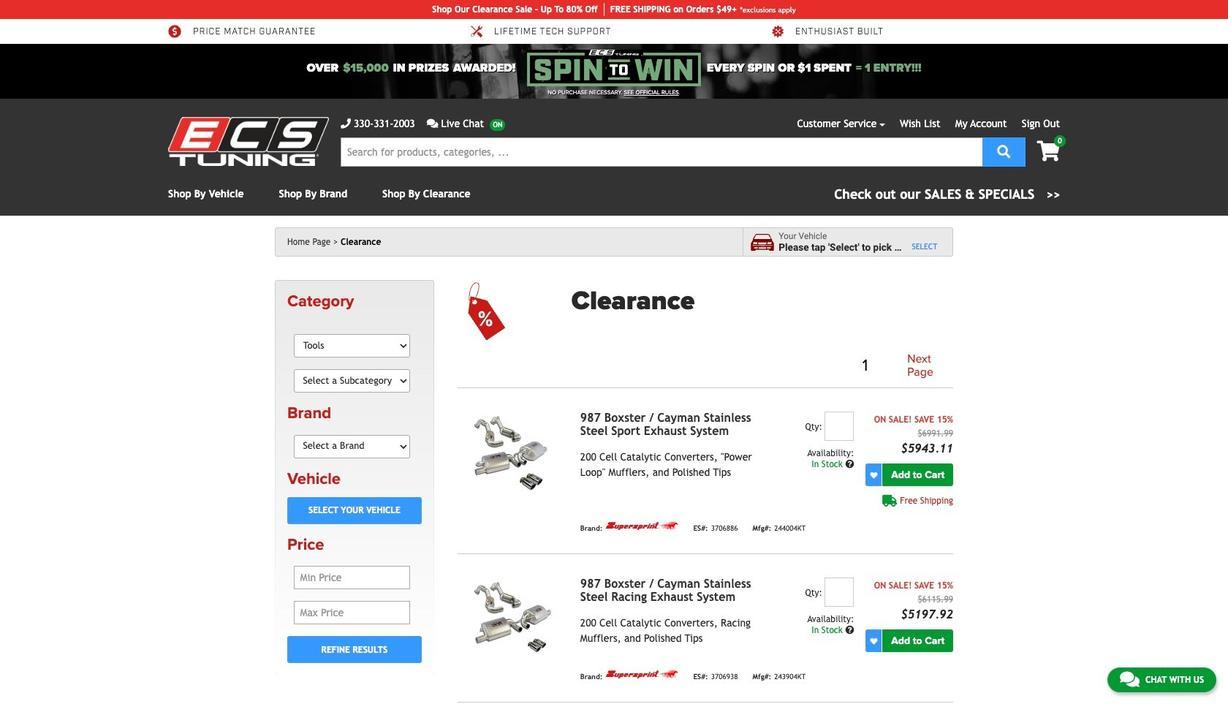 Task type: vqa. For each thing, say whether or not it's contained in the screenshot.
bottom Supersprint - Corporate Logo
yes



Task type: locate. For each thing, give the bounding box(es) containing it.
add to wish list image for question circle image associated with supersprint - corporate logo for es#3706886 - 244004kt - 987 boxster / cayman stainless steel sport exhaust system - 200 cell catalytic converters, "power loop" mufflers, and polished tips - supersprint - porsche image on the bottom of page
[[870, 471, 878, 479]]

1 add to wish list image from the top
[[870, 471, 878, 479]]

0 vertical spatial supersprint - corporate logo image
[[606, 521, 679, 531]]

supersprint - corporate logo image
[[606, 521, 679, 531], [606, 670, 679, 679]]

2 supersprint - corporate logo image from the top
[[606, 670, 679, 679]]

ecs tuning image
[[168, 117, 329, 166]]

question circle image for supersprint - corporate logo for es#3706886 - 244004kt - 987 boxster / cayman stainless steel sport exhaust system - 200 cell catalytic converters, "power loop" mufflers, and polished tips - supersprint - porsche image on the bottom of page
[[845, 460, 854, 469]]

Search text field
[[341, 137, 983, 167]]

shopping cart image
[[1037, 141, 1060, 162]]

0 vertical spatial question circle image
[[845, 460, 854, 469]]

ecs tuning 'spin to win' contest logo image
[[527, 50, 701, 86]]

1 vertical spatial add to wish list image
[[870, 637, 878, 645]]

None number field
[[825, 412, 854, 441], [825, 578, 854, 607], [825, 412, 854, 441], [825, 578, 854, 607]]

1 supersprint - corporate logo image from the top
[[606, 521, 679, 531]]

add to wish list image
[[870, 471, 878, 479], [870, 637, 878, 645]]

1 question circle image from the top
[[845, 460, 854, 469]]

supersprint - corporate logo image for es#3706938 - 243904kt - 987 boxster / cayman stainless steel racing exhaust system - 200 cell catalytic converters, racing mufflers, and polished tips - supersprint - porsche image
[[606, 670, 679, 679]]

0 vertical spatial add to wish list image
[[870, 471, 878, 479]]

paginated product list navigation navigation
[[572, 350, 953, 382]]

1 vertical spatial supersprint - corporate logo image
[[606, 670, 679, 679]]

2 question circle image from the top
[[845, 626, 854, 635]]

add to wish list image for question circle image corresponding to supersprint - corporate logo associated with es#3706938 - 243904kt - 987 boxster / cayman stainless steel racing exhaust system - 200 cell catalytic converters, racing mufflers, and polished tips - supersprint - porsche image
[[870, 637, 878, 645]]

2 add to wish list image from the top
[[870, 637, 878, 645]]

1 vertical spatial question circle image
[[845, 626, 854, 635]]

question circle image
[[845, 460, 854, 469], [845, 626, 854, 635]]

es#3706886 - 244004kt - 987 boxster / cayman stainless steel sport exhaust system - 200 cell catalytic converters, "power loop" mufflers, and polished tips - supersprint - porsche image
[[458, 412, 569, 495]]

comments image
[[427, 118, 438, 129]]



Task type: describe. For each thing, give the bounding box(es) containing it.
Max Price number field
[[294, 601, 410, 624]]

question circle image for supersprint - corporate logo associated with es#3706938 - 243904kt - 987 boxster / cayman stainless steel racing exhaust system - 200 cell catalytic converters, racing mufflers, and polished tips - supersprint - porsche image
[[845, 626, 854, 635]]

supersprint - corporate logo image for es#3706886 - 244004kt - 987 boxster / cayman stainless steel sport exhaust system - 200 cell catalytic converters, "power loop" mufflers, and polished tips - supersprint - porsche image on the bottom of page
[[606, 521, 679, 531]]

comments image
[[1120, 670, 1140, 688]]

search image
[[997, 144, 1011, 158]]

Min Price number field
[[294, 566, 410, 589]]

es#3706938 - 243904kt - 987 boxster / cayman stainless steel racing exhaust system - 200 cell catalytic converters, racing mufflers, and polished tips - supersprint - porsche image
[[458, 578, 569, 661]]

phone image
[[341, 118, 351, 129]]



